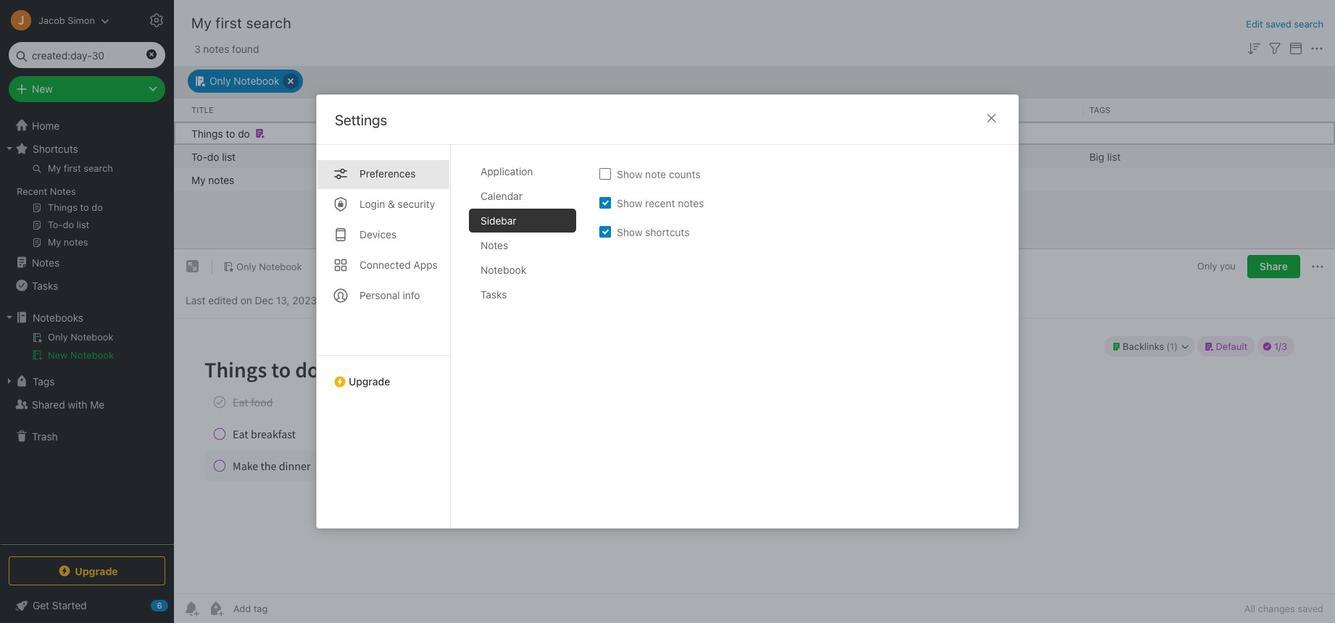 Task type: locate. For each thing, give the bounding box(es) containing it.
3
[[194, 42, 201, 55]]

calendar tab
[[469, 184, 576, 208]]

do
[[238, 127, 250, 139], [207, 150, 219, 162]]

tags up shared
[[33, 375, 55, 388]]

0 vertical spatial saved
[[1266, 18, 1292, 30]]

do up my notes
[[207, 150, 219, 162]]

notes down counts
[[678, 197, 704, 209]]

1 vertical spatial settings
[[335, 112, 387, 128]]

notebook tab
[[469, 258, 576, 282]]

0 vertical spatial new
[[32, 83, 53, 95]]

list
[[222, 150, 236, 162], [1108, 150, 1121, 162]]

1 show from the top
[[617, 168, 643, 180]]

apps
[[414, 259, 438, 271]]

shortcuts button
[[0, 137, 173, 160]]

only notebook down found
[[210, 75, 280, 87]]

notebook up tags button
[[70, 350, 114, 361]]

upgrade
[[349, 376, 390, 388], [75, 565, 118, 578]]

notes right '3'
[[203, 42, 229, 55]]

notebook inside note window element
[[259, 261, 302, 272]]

1 horizontal spatial list
[[1108, 150, 1121, 162]]

notes for 3
[[203, 42, 229, 55]]

notebook up 13,
[[259, 261, 302, 272]]

only notebook
[[210, 75, 280, 87], [236, 261, 302, 272]]

do inside button
[[238, 127, 250, 139]]

1 horizontal spatial search
[[1295, 18, 1324, 30]]

notes down the to-do list
[[208, 173, 234, 186]]

Show shortcuts checkbox
[[600, 226, 611, 238]]

to-do list
[[191, 150, 236, 162]]

0 vertical spatial upgrade button
[[317, 355, 450, 394]]

new inside button
[[48, 350, 68, 361]]

search inside button
[[1295, 18, 1324, 30]]

1 horizontal spatial tasks
[[481, 289, 507, 301]]

13,
[[276, 294, 290, 306]]

2 show from the top
[[617, 197, 643, 209]]

home
[[32, 119, 60, 132]]

1 horizontal spatial do
[[238, 127, 250, 139]]

3 show from the top
[[617, 226, 643, 238]]

notebooks link
[[0, 306, 173, 329]]

1 vertical spatial new
[[48, 350, 68, 361]]

application tab
[[469, 160, 576, 183]]

0 horizontal spatial settings
[[183, 14, 220, 25]]

show for show recent notes
[[617, 197, 643, 209]]

found
[[232, 42, 259, 55]]

1 vertical spatial tags
[[33, 375, 55, 388]]

sidebar
[[481, 215, 517, 227]]

new up home
[[32, 83, 53, 95]]

1 vertical spatial notes
[[208, 173, 234, 186]]

2 my from the top
[[191, 173, 206, 186]]

personal info
[[360, 289, 420, 302]]

preferences
[[360, 168, 416, 180]]

show for show shortcuts
[[617, 226, 643, 238]]

show right show note counts checkbox
[[617, 168, 643, 180]]

tasks tab
[[469, 283, 576, 307]]

0 horizontal spatial do
[[207, 150, 219, 162]]

only notebook button
[[188, 69, 303, 92], [218, 257, 307, 277]]

tree
[[0, 114, 174, 544]]

notebook down notes tab
[[481, 264, 527, 276]]

only notebook inside note window element
[[236, 261, 302, 272]]

upgrade button
[[317, 355, 450, 394], [9, 557, 165, 586]]

1 my from the top
[[191, 15, 212, 31]]

tasks
[[32, 280, 58, 292], [481, 289, 507, 301]]

only you
[[1198, 261, 1236, 272]]

tags up big
[[1090, 105, 1111, 114]]

2 list from the left
[[1108, 150, 1121, 162]]

only left the you
[[1198, 261, 1218, 272]]

search for my first search
[[246, 15, 292, 31]]

1 horizontal spatial saved
[[1298, 603, 1324, 615]]

only down 3 notes found
[[210, 75, 231, 87]]

show note counts
[[617, 168, 701, 180]]

notes inside group
[[50, 186, 76, 197]]

0 horizontal spatial search
[[246, 15, 292, 31]]

notes
[[203, 42, 229, 55], [208, 173, 234, 186], [678, 197, 704, 209]]

0 vertical spatial notes
[[50, 186, 76, 197]]

1 horizontal spatial tags
[[1090, 105, 1111, 114]]

tab list
[[317, 145, 451, 529], [469, 160, 588, 529]]

my up '3'
[[191, 15, 212, 31]]

home link
[[0, 114, 174, 137]]

saved right changes
[[1298, 603, 1324, 615]]

1 vertical spatial show
[[617, 197, 643, 209]]

0 horizontal spatial tags
[[33, 375, 55, 388]]

0 horizontal spatial only
[[210, 75, 231, 87]]

only notebook button down found
[[188, 69, 303, 92]]

recent
[[645, 197, 675, 209]]

search for edit saved search
[[1295, 18, 1324, 30]]

1 vertical spatial upgrade button
[[9, 557, 165, 586]]

last edited on dec 13, 2023
[[186, 294, 317, 306]]

notebook
[[234, 75, 280, 87], [259, 261, 302, 272], [481, 264, 527, 276], [70, 350, 114, 361]]

new
[[32, 83, 53, 95], [48, 350, 68, 361]]

tab list containing application
[[469, 160, 588, 529]]

only
[[210, 75, 231, 87], [1198, 261, 1218, 272], [236, 261, 256, 272]]

2 vertical spatial notes
[[678, 197, 704, 209]]

2 vertical spatial show
[[617, 226, 643, 238]]

my for my first search
[[191, 15, 212, 31]]

None search field
[[19, 42, 155, 68]]

first
[[216, 15, 242, 31]]

saved right 'edit'
[[1266, 18, 1292, 30]]

saved
[[1266, 18, 1292, 30], [1298, 603, 1324, 615]]

notes down sidebar
[[481, 239, 508, 252]]

search up found
[[246, 15, 292, 31]]

tags
[[1090, 105, 1111, 114], [33, 375, 55, 388]]

list right big
[[1108, 150, 1121, 162]]

me
[[90, 398, 105, 411]]

search right 'edit'
[[1295, 18, 1324, 30]]

tags button
[[0, 370, 173, 393]]

new down notebooks
[[48, 350, 68, 361]]

1 vertical spatial saved
[[1298, 603, 1324, 615]]

tasks up notebooks
[[32, 280, 58, 292]]

notes right the recent
[[50, 186, 76, 197]]

2 horizontal spatial only
[[1198, 261, 1218, 272]]

tasks down notebook tab
[[481, 289, 507, 301]]

devices
[[360, 228, 397, 241]]

1 vertical spatial do
[[207, 150, 219, 162]]

1 horizontal spatial settings
[[335, 112, 387, 128]]

1 vertical spatial my
[[191, 173, 206, 186]]

saved inside note window element
[[1298, 603, 1324, 615]]

show right show shortcuts option
[[617, 226, 643, 238]]

&
[[388, 198, 395, 210]]

do right the to
[[238, 127, 250, 139]]

settings
[[183, 14, 220, 25], [335, 112, 387, 128]]

show
[[617, 168, 643, 180], [617, 197, 643, 209], [617, 226, 643, 238]]

0 horizontal spatial tasks
[[32, 280, 58, 292]]

only notebook up dec
[[236, 261, 302, 272]]

expand tags image
[[4, 376, 15, 387]]

tags inside tags button
[[33, 375, 55, 388]]

notes up tasks button on the top of page
[[32, 256, 60, 269]]

0 vertical spatial show
[[617, 168, 643, 180]]

settings up '3'
[[183, 14, 220, 25]]

0 vertical spatial my
[[191, 15, 212, 31]]

my inside row group
[[191, 173, 206, 186]]

expand notebooks image
[[4, 312, 15, 323]]

1 vertical spatial only notebook
[[236, 261, 302, 272]]

notes for my
[[208, 173, 234, 186]]

0 vertical spatial only notebook
[[210, 75, 280, 87]]

new for new notebook
[[48, 350, 68, 361]]

application
[[481, 165, 533, 178]]

personal
[[360, 289, 400, 302]]

recent notes group
[[0, 160, 173, 257]]

cell inside row group
[[698, 168, 834, 191]]

notes inside tab
[[481, 239, 508, 252]]

settings inside tooltip
[[183, 14, 220, 25]]

show right show recent notes option
[[617, 197, 643, 209]]

all changes saved
[[1245, 603, 1324, 615]]

0 horizontal spatial upgrade button
[[9, 557, 165, 586]]

recent
[[17, 186, 47, 197]]

new button
[[9, 76, 165, 102]]

trash link
[[0, 425, 173, 448]]

0 horizontal spatial upgrade
[[75, 565, 118, 578]]

1 horizontal spatial upgrade button
[[317, 355, 450, 394]]

0 horizontal spatial tab list
[[317, 145, 451, 529]]

Show note counts checkbox
[[600, 168, 611, 180]]

tab list containing preferences
[[317, 145, 451, 529]]

0 vertical spatial settings
[[183, 14, 220, 25]]

my down to-
[[191, 173, 206, 186]]

0 vertical spatial do
[[238, 127, 250, 139]]

column header
[[840, 104, 1078, 116]]

search
[[246, 15, 292, 31], [1295, 18, 1324, 30]]

my
[[191, 15, 212, 31], [191, 173, 206, 186]]

list down the to
[[222, 150, 236, 162]]

0 horizontal spatial list
[[222, 150, 236, 162]]

row group containing things to do
[[174, 121, 1336, 191]]

notes
[[50, 186, 76, 197], [481, 239, 508, 252], [32, 256, 60, 269]]

cell
[[698, 168, 834, 191]]

things to do
[[191, 127, 250, 139]]

0 horizontal spatial saved
[[1266, 18, 1292, 30]]

login & security
[[360, 198, 435, 210]]

settings up preferences
[[335, 112, 387, 128]]

1 row group from the top
[[174, 98, 1336, 121]]

1 horizontal spatial upgrade
[[349, 376, 390, 388]]

shortcuts
[[33, 142, 78, 155]]

1 vertical spatial notes
[[481, 239, 508, 252]]

note
[[645, 168, 666, 180]]

0 vertical spatial notes
[[203, 42, 229, 55]]

show recent notes
[[617, 197, 704, 209]]

edit
[[1247, 18, 1264, 30]]

note window element
[[174, 249, 1336, 624]]

notes tab
[[469, 233, 576, 257]]

2 row group from the top
[[174, 121, 1336, 191]]

row group containing title
[[174, 98, 1336, 121]]

new notebook button
[[0, 347, 173, 364]]

title
[[191, 105, 214, 114]]

only notebook button up dec
[[218, 257, 307, 277]]

notebook inside button
[[70, 350, 114, 361]]

3 notes found
[[194, 42, 259, 55]]

1 horizontal spatial tab list
[[469, 160, 588, 529]]

1 list from the left
[[222, 150, 236, 162]]

row group
[[174, 98, 1336, 121], [174, 121, 1336, 191]]

only up on
[[236, 261, 256, 272]]

show for show note counts
[[617, 168, 643, 180]]

new inside popup button
[[32, 83, 53, 95]]



Task type: describe. For each thing, give the bounding box(es) containing it.
edited
[[208, 294, 238, 306]]

shared
[[32, 398, 65, 411]]

Show recent notes checkbox
[[600, 197, 611, 209]]

show shortcuts
[[617, 226, 690, 238]]

info
[[403, 289, 420, 302]]

0 vertical spatial upgrade
[[349, 376, 390, 388]]

all
[[1245, 603, 1256, 615]]

share
[[1260, 260, 1289, 273]]

ago
[[596, 173, 613, 186]]

security
[[398, 198, 435, 210]]

expand note image
[[184, 258, 202, 276]]

1 vertical spatial upgrade
[[75, 565, 118, 578]]

new notebook group
[[0, 329, 173, 370]]

Search text field
[[19, 42, 155, 68]]

upgrade button inside tab list
[[317, 355, 450, 394]]

new notebook
[[48, 350, 114, 361]]

notes link
[[0, 251, 173, 274]]

recent notes
[[17, 186, 76, 197]]

saved inside "edit saved search" button
[[1266, 18, 1292, 30]]

notebook down found
[[234, 75, 280, 87]]

connected
[[360, 259, 411, 271]]

add a reminder image
[[183, 600, 200, 618]]

tasks button
[[0, 274, 173, 297]]

new for new
[[32, 83, 53, 95]]

counts
[[669, 168, 701, 180]]

things to do button
[[174, 121, 1336, 145]]

my first search
[[191, 15, 292, 31]]

Note Editor text field
[[174, 319, 1336, 594]]

0 vertical spatial only notebook button
[[188, 69, 303, 92]]

min
[[576, 173, 593, 186]]

add tag image
[[207, 600, 225, 618]]

sidebar tab
[[469, 209, 576, 233]]

login
[[360, 198, 385, 210]]

big
[[1090, 150, 1105, 162]]

last
[[186, 294, 206, 306]]

share button
[[1248, 255, 1301, 278]]

my notes
[[191, 173, 234, 186]]

0 vertical spatial tags
[[1090, 105, 1111, 114]]

trash
[[32, 430, 58, 443]]

things
[[191, 127, 223, 139]]

notebook inside tab
[[481, 264, 527, 276]]

1 vertical spatial only notebook button
[[218, 257, 307, 277]]

tasks inside button
[[32, 280, 58, 292]]

6 min ago
[[567, 173, 613, 186]]

tab list for show note counts
[[469, 160, 588, 529]]

edit saved search button
[[1247, 17, 1324, 32]]

you
[[1220, 261, 1236, 272]]

tab list for calendar
[[317, 145, 451, 529]]

shared with me
[[32, 398, 105, 411]]

big list
[[1090, 150, 1121, 162]]

changes
[[1259, 603, 1296, 615]]

1 horizontal spatial only
[[236, 261, 256, 272]]

to-
[[191, 150, 207, 162]]

6
[[567, 173, 573, 186]]

close image
[[983, 109, 1001, 127]]

connected apps
[[360, 259, 438, 271]]

notebooks
[[33, 311, 83, 324]]

to
[[226, 127, 235, 139]]

on
[[241, 294, 252, 306]]

tree containing home
[[0, 114, 174, 544]]

shared with me link
[[0, 393, 173, 416]]

tasks inside tab
[[481, 289, 507, 301]]

settings image
[[148, 12, 165, 29]]

my for my notes
[[191, 173, 206, 186]]

shortcuts
[[645, 226, 690, 238]]

edit saved search
[[1247, 18, 1324, 30]]

dec
[[255, 294, 274, 306]]

with
[[68, 398, 87, 411]]

calendar
[[481, 190, 523, 202]]

2023
[[292, 294, 317, 306]]

settings tooltip
[[161, 6, 232, 34]]

2 vertical spatial notes
[[32, 256, 60, 269]]



Task type: vqa. For each thing, say whether or not it's contained in the screenshot.
notes associated with My
yes



